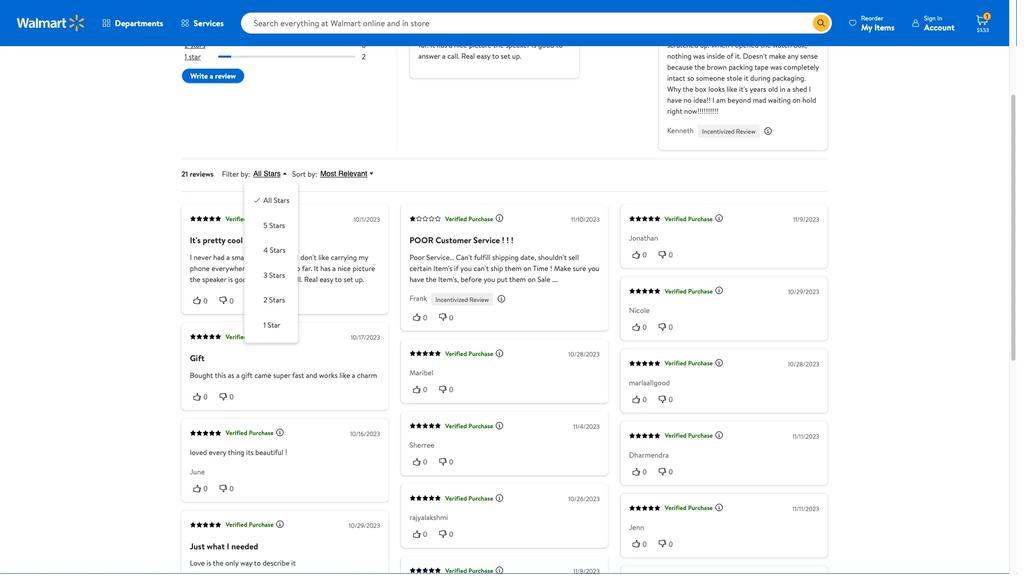 Task type: vqa. For each thing, say whether or not it's contained in the screenshot.
by: related to Sort by:
yes



Task type: describe. For each thing, give the bounding box(es) containing it.
a inside empty box i opened the walmart box and instantly knew something wasn't right. the box was filthy and scratched up. when i opened the watch box, nothing was inside of it. doesn't make any sense because the brown packing tape was completely intact so someone stole it during packaging. why the box looks like it's years old in a shed i have no idea!! i am beyond mad waiting on hold right now!!!!!!!!!!
[[787, 84, 791, 94]]

stars right 5
[[269, 221, 285, 231]]

answer inside the i never had a smart watch before. i don't like carrying my phone everywhere. i really like it so far. it has a nice picture the speaker is good to answer a call. real easy to set up.
[[261, 274, 283, 284]]

far. inside the i never had a smart watch before. i don't like carrying my phone everywhere. i really like it so far. it has a nice picture the speaker is good to answer a call. real easy to set up.
[[302, 263, 312, 273]]

incentivized review for kenneth
[[702, 127, 756, 136]]

it's for it's pretty cool i never had a smart watch before. i don't like carrying my phone everywhere. i really like it so far. it has a nice picture the speaker is good to answer a call. real easy to set up.
[[418, 3, 429, 14]]

easy inside it's pretty cool i never had a smart watch before. i don't like carrying my phone everywhere. i really like it so far. it has a nice picture the speaker is good to answer a call. real easy to set up.
[[477, 51, 490, 61]]

up. inside it's pretty cool i never had a smart watch before. i don't like carrying my phone everywhere. i really like it so far. it has a nice picture the speaker is good to answer a call. real easy to set up.
[[512, 51, 521, 61]]

fulfill
[[474, 252, 491, 262]]

1 vertical spatial opened
[[735, 40, 759, 50]]

incentivized for frank
[[436, 295, 468, 304]]

3 stars
[[185, 28, 205, 39]]

verified for maribel
[[445, 349, 467, 358]]

works
[[319, 370, 338, 381]]

call. inside it's pretty cool i never had a smart watch before. i don't like carrying my phone everywhere. i really like it so far. it has a nice picture the speaker is good to answer a call. real easy to set up.
[[447, 51, 460, 61]]

brown
[[707, 62, 727, 72]]

0 horizontal spatial 10/29/2023
[[349, 521, 380, 530]]

most relevant button
[[317, 169, 379, 179]]

purchase for marlaallgood
[[688, 359, 713, 368]]

kenneth
[[667, 125, 694, 135]]

sort by:
[[292, 169, 317, 179]]

now!!!!!!!!!!
[[684, 106, 719, 116]]

the up doesn't
[[760, 40, 771, 50]]

$3.53
[[977, 26, 989, 33]]

1 vertical spatial on
[[523, 263, 531, 273]]

easy inside the i never had a smart watch before. i don't like carrying my phone everywhere. i really like it so far. it has a nice picture the speaker is good to answer a call. real easy to set up.
[[320, 274, 333, 284]]

review for frank
[[469, 295, 489, 304]]

4 for 4 stars
[[263, 245, 268, 256]]

verified purchase for rajyalakshmi
[[445, 494, 493, 503]]

never inside it's pretty cool i never had a smart watch before. i don't like carrying my phone everywhere. i really like it so far. it has a nice picture the speaker is good to answer a call. real easy to set up.
[[422, 18, 440, 28]]

because
[[667, 62, 693, 72]]

the inside the i never had a smart watch before. i don't like carrying my phone everywhere. i really like it so far. it has a nice picture the speaker is good to answer a call. real easy to set up.
[[190, 274, 200, 284]]

can't
[[474, 263, 489, 273]]

old
[[768, 84, 778, 94]]

it.
[[735, 51, 741, 61]]

before
[[461, 274, 482, 284]]

had inside the i never had a smart watch before. i don't like carrying my phone everywhere. i really like it so far. it has a nice picture the speaker is good to answer a call. real easy to set up.
[[213, 252, 225, 262]]

1 horizontal spatial box
[[737, 18, 749, 28]]

4 stars
[[263, 245, 286, 256]]

loved
[[190, 448, 207, 458]]

account
[[924, 21, 955, 33]]

purchase for jonathan
[[688, 214, 713, 223]]

super
[[273, 370, 291, 381]]

0 vertical spatial 10/29/2023
[[788, 288, 819, 296]]

2 horizontal spatial you
[[588, 263, 600, 273]]

wasn't
[[702, 29, 722, 39]]

cool for it's pretty cool i never had a smart watch before. i don't like carrying my phone everywhere. i really like it so far. it has a nice picture the speaker is good to answer a call. real easy to set up.
[[456, 3, 471, 14]]

watch inside it's pretty cool i never had a smart watch before. i don't like carrying my phone everywhere. i really like it so far. it has a nice picture the speaker is good to answer a call. real easy to set up.
[[480, 18, 499, 28]]

pretty for it's pretty cool
[[203, 235, 225, 246]]

jonathan
[[629, 233, 658, 243]]

2 for 2
[[362, 52, 366, 62]]

describe
[[263, 558, 290, 569]]

10/16/2023
[[350, 430, 380, 439]]

beautiful
[[255, 448, 283, 458]]

so inside the i never had a smart watch before. i don't like carrying my phone everywhere. i really like it so far. it has a nice picture the speaker is good to answer a call. real easy to set up.
[[293, 263, 300, 273]]

has inside the i never had a smart watch before. i don't like carrying my phone everywhere. i really like it so far. it has a nice picture the speaker is good to answer a call. real easy to set up.
[[320, 263, 331, 273]]

0 vertical spatial was
[[769, 29, 780, 39]]

what
[[207, 541, 225, 552]]

maribel
[[409, 368, 433, 378]]

10/28/2023 for marlaallgood
[[788, 360, 819, 369]]

verified purchase information image for jenn
[[715, 504, 723, 512]]

stars inside dropdown button
[[264, 170, 281, 178]]

all inside dropdown button
[[253, 170, 262, 178]]

make
[[769, 51, 786, 61]]

filter by:
[[222, 169, 250, 179]]

service...
[[426, 252, 454, 262]]

verified for jonathan
[[665, 214, 687, 223]]

2 vertical spatial was
[[770, 62, 782, 72]]

4 stars
[[185, 17, 206, 27]]

write a review
[[190, 71, 236, 81]]

sure
[[573, 263, 586, 273]]

customer
[[436, 235, 471, 246]]

3 stars
[[263, 270, 285, 281]]

0 horizontal spatial and
[[306, 370, 317, 381]]

incentivized review for frank
[[436, 295, 489, 304]]

poor
[[409, 235, 434, 246]]

charm
[[357, 370, 377, 381]]

in
[[780, 84, 785, 94]]

stars for 3 stars
[[190, 28, 205, 39]]

by: for filter by:
[[241, 169, 250, 179]]

service
[[473, 235, 500, 246]]

don't inside the i never had a smart watch before. i don't like carrying my phone everywhere. i really like it so far. it has a nice picture the speaker is good to answer a call. real easy to set up.
[[300, 252, 317, 262]]

smart inside the i never had a smart watch before. i don't like carrying my phone everywhere. i really like it so far. it has a nice picture the speaker is good to answer a call. real easy to set up.
[[232, 252, 250, 262]]

my inside the i never had a smart watch before. i don't like carrying my phone everywhere. i really like it so far. it has a nice picture the speaker is good to answer a call. real easy to set up.
[[359, 252, 368, 262]]

phone inside it's pretty cool i never had a smart watch before. i don't like carrying my phone everywhere. i really like it so far. it has a nice picture the speaker is good to answer a call. real easy to set up.
[[458, 29, 477, 39]]

hold
[[802, 95, 816, 105]]

....
[[552, 274, 558, 284]]

intact
[[667, 73, 685, 83]]

dharmendra
[[629, 450, 669, 460]]

verified purchase information image for jonathan
[[715, 214, 723, 223]]

filthy
[[782, 29, 798, 39]]

loved every thing its beautiful !
[[190, 448, 287, 458]]

option group containing all stars
[[253, 191, 289, 335]]

verified for dharmendra
[[665, 431, 687, 440]]

5
[[263, 221, 267, 231]]

june
[[190, 467, 205, 477]]

relevant
[[338, 170, 367, 178]]

it inside empty box i opened the walmart box and instantly knew something wasn't right. the box was filthy and scratched up. when i opened the watch box, nothing was inside of it. doesn't make any sense because the brown packing tape was completely intact so someone stole it during packaging. why the box looks like it's years old in a shed i have no idea!! i am beyond mad waiting on hold right now!!!!!!!!!!
[[744, 73, 749, 83]]

beyond
[[728, 95, 751, 105]]

1 horizontal spatial all
[[263, 196, 272, 206]]

instantly
[[764, 18, 790, 28]]

incentivized review information image
[[497, 295, 506, 303]]

knew
[[792, 18, 809, 28]]

only
[[225, 558, 239, 569]]

All Stars radio
[[253, 196, 261, 204]]

speaker inside it's pretty cool i never had a smart watch before. i don't like carrying my phone everywhere. i really like it so far. it has a nice picture the speaker is good to answer a call. real easy to set up.
[[506, 40, 530, 50]]

purchase for sherree
[[468, 422, 493, 431]]

certain
[[409, 263, 432, 273]]

review
[[215, 71, 236, 81]]

don't inside it's pretty cool i never had a smart watch before. i don't like carrying my phone everywhere. i really like it so far. it has a nice picture the speaker is good to answer a call. real easy to set up.
[[529, 18, 545, 28]]

items
[[874, 21, 895, 33]]

nice inside the i never had a smart watch before. i don't like carrying my phone everywhere. i really like it so far. it has a nice picture the speaker is good to answer a call. real easy to set up.
[[338, 263, 351, 273]]

packing
[[729, 62, 753, 72]]

idea!!
[[693, 95, 711, 105]]

2 vertical spatial box
[[695, 84, 707, 94]]

reorder
[[861, 13, 883, 22]]

pretty for it's pretty cool i never had a smart watch before. i don't like carrying my phone everywhere. i really like it so far. it has a nice picture the speaker is good to answer a call. real easy to set up.
[[431, 3, 454, 14]]

the up no
[[683, 84, 693, 94]]

1 vertical spatial box
[[755, 29, 767, 39]]

cool for it's pretty cool
[[227, 235, 243, 246]]

packaging.
[[772, 73, 806, 83]]

21
[[181, 169, 188, 179]]

really inside it's pretty cool i never had a smart watch before. i don't like carrying my phone everywhere. i really like it so far. it has a nice picture the speaker is good to answer a call. real easy to set up.
[[523, 29, 540, 39]]

carrying inside it's pretty cool i never had a smart watch before. i don't like carrying my phone everywhere. i really like it so far. it has a nice picture the speaker is good to answer a call. real easy to set up.
[[418, 29, 445, 39]]

verified for rajyalakshmi
[[445, 494, 467, 503]]

3 for 3 stars
[[263, 270, 267, 281]]

scratched
[[667, 40, 698, 50]]

poor service...   can't fulfill shipping date, shouldn't sell certain item's if you can't ship them on time !   make sure you have the item's, before you put them on sale ....
[[409, 252, 600, 284]]

a inside write a review link
[[210, 71, 213, 81]]

put
[[497, 274, 508, 284]]

it inside the i never had a smart watch before. i don't like carrying my phone everywhere. i really like it so far. it has a nice picture the speaker is good to answer a call. real easy to set up.
[[314, 263, 319, 273]]

1 star
[[185, 52, 201, 62]]

like inside empty box i opened the walmart box and instantly knew something wasn't right. the box was filthy and scratched up. when i opened the watch box, nothing was inside of it. doesn't make any sense because the brown packing tape was completely intact so someone stole it during packaging. why the box looks like it's years old in a shed i have no idea!! i am beyond mad waiting on hold right now!!!!!!!!!!
[[727, 84, 737, 94]]

verified purchase for marlaallgood
[[665, 359, 713, 368]]

has inside it's pretty cool i never had a smart watch before. i don't like carrying my phone everywhere. i really like it so far. it has a nice picture the speaker is good to answer a call. real easy to set up.
[[437, 40, 447, 50]]

my
[[861, 21, 872, 33]]

have inside the poor service...   can't fulfill shipping date, shouldn't sell certain item's if you can't ship them on time !   make sure you have the item's, before you put them on sale ....
[[409, 274, 424, 284]]

sense
[[800, 51, 818, 61]]

before. inside it's pretty cool i never had a smart watch before. i don't like carrying my phone everywhere. i really like it so far. it has a nice picture the speaker is good to answer a call. real easy to set up.
[[501, 18, 523, 28]]

item's
[[433, 263, 452, 273]]

purchase for rajyalakshmi
[[468, 494, 493, 503]]

during
[[750, 73, 771, 83]]

i never had a smart watch before. i don't like carrying my phone everywhere. i really like it so far. it has a nice picture the speaker is good to answer a call. real easy to set up.
[[190, 252, 375, 284]]

never inside the i never had a smart watch before. i don't like carrying my phone everywhere. i really like it so far. it has a nice picture the speaker is good to answer a call. real easy to set up.
[[194, 252, 211, 262]]

all stars inside dropdown button
[[253, 170, 281, 178]]

verified purchase for jenn
[[665, 504, 713, 513]]

every
[[209, 448, 226, 458]]

0 vertical spatial them
[[505, 263, 522, 273]]

! inside the poor service...   can't fulfill shipping date, shouldn't sell certain item's if you can't ship them on time !   make sure you have the item's, before you put them on sale ....
[[550, 263, 552, 273]]

2 horizontal spatial and
[[800, 29, 811, 39]]

verified purchase for sherree
[[445, 422, 493, 431]]

verified purchase for maribel
[[445, 349, 493, 358]]

no
[[684, 95, 692, 105]]

rajyalakshmi
[[409, 513, 448, 523]]

1 vertical spatial was
[[693, 51, 705, 61]]

filter
[[222, 169, 239, 179]]

everywhere. inside the i never had a smart watch before. i don't like carrying my phone everywhere. i really like it so far. it has a nice picture the speaker is good to answer a call. real easy to set up.
[[212, 263, 250, 273]]

before. inside the i never had a smart watch before. i don't like carrying my phone everywhere. i really like it so far. it has a nice picture the speaker is good to answer a call. real easy to set up.
[[272, 252, 295, 262]]

watch inside empty box i opened the walmart box and instantly knew something wasn't right. the box was filthy and scratched up. when i opened the watch box, nothing was inside of it. doesn't make any sense because the brown packing tape was completely intact so someone stole it during packaging. why the box looks like it's years old in a shed i have no idea!! i am beyond mad waiting on hold right now!!!!!!!!!!
[[773, 40, 792, 50]]

it inside the i never had a smart watch before. i don't like carrying my phone everywhere. i really like it so far. it has a nice picture the speaker is good to answer a call. real easy to set up.
[[287, 263, 291, 273]]

departments
[[115, 17, 163, 29]]

0 horizontal spatial opened
[[671, 18, 695, 28]]

completely
[[784, 62, 819, 72]]

am
[[716, 95, 726, 105]]

progress bar for 3 stars
[[218, 33, 355, 35]]

1 vertical spatial them
[[509, 274, 526, 284]]

purchase for dharmendra
[[688, 431, 713, 440]]

most
[[320, 170, 336, 178]]

reorder my items
[[861, 13, 895, 33]]

2 for 2 stars
[[263, 295, 267, 305]]

real inside the i never had a smart watch before. i don't like carrying my phone everywhere. i really like it so far. it has a nice picture the speaker is good to answer a call. real easy to set up.
[[304, 274, 318, 284]]

set inside it's pretty cool i never had a smart watch before. i don't like carrying my phone everywhere. i really like it so far. it has a nice picture the speaker is good to answer a call. real easy to set up.
[[501, 51, 510, 61]]

poor customer service ! ! !
[[409, 235, 513, 246]]

2 stars
[[263, 295, 285, 305]]

shipping
[[492, 252, 519, 262]]

right
[[667, 106, 682, 116]]

gift
[[241, 370, 253, 381]]

love
[[190, 558, 205, 569]]

0 horizontal spatial you
[[460, 263, 472, 273]]

good inside it's pretty cool i never had a smart watch before. i don't like carrying my phone everywhere. i really like it so far. it has a nice picture the speaker is good to answer a call. real easy to set up.
[[538, 40, 554, 50]]

marlaallgood
[[629, 378, 670, 388]]

far. inside it's pretty cool i never had a smart watch before. i don't like carrying my phone everywhere. i really like it so far. it has a nice picture the speaker is good to answer a call. real easy to set up.
[[418, 40, 429, 50]]

nice inside it's pretty cool i never had a smart watch before. i don't like carrying my phone everywhere. i really like it so far. it has a nice picture the speaker is good to answer a call. real easy to set up.
[[454, 40, 467, 50]]

have inside empty box i opened the walmart box and instantly knew something wasn't right. the box was filthy and scratched up. when i opened the watch box, nothing was inside of it. doesn't make any sense because the brown packing tape was completely intact so someone stole it during packaging. why the box looks like it's years old in a shed i have no idea!! i am beyond mad waiting on hold right now!!!!!!!!!!
[[667, 95, 682, 105]]

verified purchase for jonathan
[[665, 214, 713, 223]]

this
[[215, 370, 226, 381]]

progress bar for 2 stars
[[218, 44, 355, 46]]

it's
[[739, 84, 748, 94]]



Task type: locate. For each thing, give the bounding box(es) containing it.
0 vertical spatial 10/28/2023
[[568, 350, 600, 359]]

verified purchase information image for maribel
[[495, 349, 504, 358]]

so inside empty box i opened the walmart box and instantly knew something wasn't right. the box was filthy and scratched up. when i opened the watch box, nothing was inside of it. doesn't make any sense because the brown packing tape was completely intact so someone stole it during packaging. why the box looks like it's years old in a shed i have no idea!! i am beyond mad waiting on hold right now!!!!!!!!!!
[[687, 73, 694, 83]]

1 11/11/2023 from the top
[[793, 432, 819, 441]]

it's pretty cool
[[190, 235, 243, 246]]

pretty
[[431, 3, 454, 14], [203, 235, 225, 246]]

0 vertical spatial has
[[437, 40, 447, 50]]

the inside it's pretty cool i never had a smart watch before. i don't like carrying my phone everywhere. i really like it so far. it has a nice picture the speaker is good to answer a call. real easy to set up.
[[493, 40, 504, 50]]

picture inside it's pretty cool i never had a smart watch before. i don't like carrying my phone everywhere. i really like it so far. it has a nice picture the speaker is good to answer a call. real easy to set up.
[[469, 40, 492, 50]]

cool inside it's pretty cool i never had a smart watch before. i don't like carrying my phone everywhere. i really like it so far. it has a nice picture the speaker is good to answer a call. real easy to set up.
[[456, 3, 471, 14]]

1 vertical spatial my
[[359, 252, 368, 262]]

incentivized for kenneth
[[702, 127, 735, 136]]

empty box i opened the walmart box and instantly knew something wasn't right. the box was filthy and scratched up. when i opened the watch box, nothing was inside of it. doesn't make any sense because the brown packing tape was completely intact so someone stole it during packaging. why the box looks like it's years old in a shed i have no idea!! i am beyond mad waiting on hold right now!!!!!!!!!!
[[667, 3, 819, 116]]

incentivized review information image
[[764, 127, 772, 135]]

stars right all stars radio
[[274, 196, 289, 206]]

can't
[[456, 252, 473, 262]]

stars left the sort
[[264, 170, 281, 178]]

0 vertical spatial easy
[[477, 51, 490, 61]]

speaker down it's pretty cool
[[202, 274, 226, 284]]

1 vertical spatial stars
[[190, 28, 205, 39]]

of
[[727, 51, 733, 61]]

verified purchase information image for nicole
[[715, 287, 723, 295]]

verified purchase information image for loved every thing its beautiful !
[[276, 429, 284, 437]]

0 vertical spatial nice
[[454, 40, 467, 50]]

1 up $3.53
[[986, 12, 988, 21]]

so inside it's pretty cool i never had a smart watch before. i don't like carrying my phone everywhere. i really like it so far. it has a nice picture the speaker is good to answer a call. real easy to set up.
[[561, 29, 568, 39]]

21 reviews
[[181, 169, 214, 179]]

shouldn't
[[538, 252, 567, 262]]

gift
[[190, 353, 205, 364]]

item's,
[[438, 274, 459, 284]]

0 horizontal spatial never
[[194, 252, 211, 262]]

Walmart Site-Wide search field
[[241, 13, 832, 34]]

verified purchase information image
[[715, 287, 723, 295], [715, 359, 723, 367], [495, 422, 504, 430], [715, 431, 723, 440], [495, 566, 504, 574]]

1 for 1 star
[[185, 52, 187, 62]]

stars down 5 stars
[[270, 245, 286, 256]]

0 vertical spatial 3
[[185, 28, 189, 39]]

1 horizontal spatial call.
[[447, 51, 460, 61]]

1 horizontal spatial had
[[442, 18, 453, 28]]

option group
[[253, 191, 289, 335]]

you left the put
[[484, 274, 495, 284]]

was left inside
[[693, 51, 705, 61]]

1 vertical spatial watch
[[773, 40, 792, 50]]

stars for 2 stars
[[190, 40, 205, 50]]

purchase for jenn
[[688, 504, 713, 513]]

1 horizontal spatial review
[[736, 127, 756, 136]]

the down it's pretty cool
[[190, 274, 200, 284]]

if
[[454, 263, 459, 273]]

easy
[[477, 51, 490, 61], [320, 274, 333, 284]]

really inside the i never had a smart watch before. i don't like carrying my phone everywhere. i really like it so far. it has a nice picture the speaker is good to answer a call. real easy to set up.
[[256, 263, 273, 273]]

the down box
[[696, 18, 707, 28]]

watch inside the i never had a smart watch before. i don't like carrying my phone everywhere. i really like it so far. it has a nice picture the speaker is good to answer a call. real easy to set up.
[[252, 252, 270, 262]]

good inside the i never had a smart watch before. i don't like carrying my phone everywhere. i really like it so far. it has a nice picture the speaker is good to answer a call. real easy to set up.
[[235, 274, 251, 284]]

star
[[189, 52, 201, 62]]

1 horizontal spatial smart
[[460, 18, 478, 28]]

verified purchase for dharmendra
[[665, 431, 713, 440]]

0 horizontal spatial before.
[[272, 252, 295, 262]]

19 button
[[181, 5, 375, 15]]

0 horizontal spatial easy
[[320, 274, 333, 284]]

have up the right
[[667, 95, 682, 105]]

speaker
[[506, 40, 530, 50], [202, 274, 226, 284]]

them right the put
[[509, 274, 526, 284]]

the down search search box at the top of the page
[[493, 40, 504, 50]]

0 vertical spatial smart
[[460, 18, 478, 28]]

purchase for loved every thing its beautiful !
[[249, 429, 274, 438]]

0 horizontal spatial it
[[314, 263, 319, 273]]

1 horizontal spatial easy
[[477, 51, 490, 61]]

review down before
[[469, 295, 489, 304]]

stars
[[264, 170, 281, 178], [274, 196, 289, 206], [269, 221, 285, 231], [270, 245, 286, 256], [269, 270, 285, 281], [269, 295, 285, 305]]

0 vertical spatial speaker
[[506, 40, 530, 50]]

2 horizontal spatial watch
[[773, 40, 792, 50]]

review left incentivized review information image
[[736, 127, 756, 136]]

on down date,
[[523, 263, 531, 273]]

purchase for maribel
[[468, 349, 493, 358]]

the inside the poor service...   can't fulfill shipping date, shouldn't sell certain item's if you can't ship them on time !   make sure you have the item's, before you put them on sale ....
[[426, 274, 436, 284]]

1 horizontal spatial 1
[[263, 320, 266, 330]]

1 left star
[[263, 320, 266, 330]]

2 progress bar from the top
[[218, 33, 355, 35]]

0 horizontal spatial set
[[344, 274, 353, 284]]

verified purchase information image
[[495, 214, 504, 223], [715, 214, 723, 223], [495, 349, 504, 358], [276, 429, 284, 437], [495, 494, 504, 502], [715, 504, 723, 512], [276, 521, 284, 529]]

0 horizontal spatial call.
[[290, 274, 302, 284]]

services button
[[172, 10, 233, 36]]

1 horizontal spatial phone
[[458, 29, 477, 39]]

10/28/2023
[[568, 350, 600, 359], [788, 360, 819, 369]]

waiting
[[768, 95, 791, 105]]

answer inside it's pretty cool i never had a smart watch before. i don't like carrying my phone everywhere. i really like it so far. it has a nice picture the speaker is good to answer a call. real easy to set up.
[[418, 51, 440, 61]]

has
[[437, 40, 447, 50], [320, 263, 331, 273]]

call. inside the i never had a smart watch before. i don't like carrying my phone everywhere. i really like it so far. it has a nice picture the speaker is good to answer a call. real easy to set up.
[[290, 274, 302, 284]]

box up the
[[737, 18, 749, 28]]

sort
[[292, 169, 306, 179]]

!
[[502, 235, 504, 246], [507, 235, 509, 246], [511, 235, 513, 246], [550, 263, 552, 273], [285, 448, 287, 458]]

came
[[254, 370, 271, 381]]

up. inside empty box i opened the walmart box and instantly knew something wasn't right. the box was filthy and scratched up. when i opened the watch box, nothing was inside of it. doesn't make any sense because the brown packing tape was completely intact so someone stole it during packaging. why the box looks like it's years old in a shed i have no idea!! i am beyond mad waiting on hold right now!!!!!!!!!!
[[700, 40, 709, 50]]

all stars up all stars radio
[[253, 170, 281, 178]]

smart inside it's pretty cool i never had a smart watch before. i don't like carrying my phone everywhere. i really like it so far. it has a nice picture the speaker is good to answer a call. real easy to set up.
[[460, 18, 478, 28]]

why
[[667, 84, 681, 94]]

incentivized review down before
[[436, 295, 489, 304]]

1 vertical spatial call.
[[290, 274, 302, 284]]

1 horizontal spatial speaker
[[506, 40, 530, 50]]

by: for sort by:
[[308, 169, 317, 179]]

progress bar for 4 stars
[[218, 21, 355, 23]]

pretty inside it's pretty cool i never had a smart watch before. i don't like carrying my phone everywhere. i really like it so far. it has a nice picture the speaker is good to answer a call. real easy to set up.
[[431, 3, 454, 14]]

4 down 5
[[263, 245, 268, 256]]

4 up 3 stars at the left top
[[185, 17, 189, 27]]

0 vertical spatial 1
[[986, 12, 988, 21]]

2 vertical spatial so
[[293, 263, 300, 273]]

0 horizontal spatial really
[[256, 263, 273, 273]]

0 vertical spatial watch
[[480, 18, 499, 28]]

all stars inside option group
[[263, 196, 289, 206]]

0 horizontal spatial have
[[409, 274, 424, 284]]

walmart
[[709, 18, 735, 28]]

walmart image
[[17, 15, 85, 31]]

2 11/11/2023 from the top
[[793, 505, 819, 513]]

is right 'love'
[[207, 558, 211, 569]]

phone inside the i never had a smart watch before. i don't like carrying my phone everywhere. i really like it so far. it has a nice picture the speaker is good to answer a call. real easy to set up.
[[190, 263, 210, 273]]

1 vertical spatial all
[[263, 196, 272, 206]]

1 vertical spatial 10/29/2023
[[349, 521, 380, 530]]

was down make
[[770, 62, 782, 72]]

was down the instantly at right
[[769, 29, 780, 39]]

2 vertical spatial is
[[207, 558, 211, 569]]

on left sale
[[528, 274, 536, 284]]

and up the
[[750, 18, 762, 28]]

1 horizontal spatial it
[[430, 40, 435, 50]]

1 horizontal spatial incentivized review
[[702, 127, 756, 136]]

2 by: from the left
[[308, 169, 317, 179]]

1 vertical spatial has
[[320, 263, 331, 273]]

purchase
[[249, 214, 274, 223], [468, 214, 493, 223], [688, 214, 713, 223], [688, 287, 713, 296], [249, 333, 274, 342], [468, 349, 493, 358], [688, 359, 713, 368], [468, 422, 493, 431], [249, 429, 274, 438], [688, 431, 713, 440], [468, 494, 493, 503], [688, 504, 713, 513], [249, 521, 274, 530]]

incentivized review down am
[[702, 127, 756, 136]]

0 horizontal spatial watch
[[252, 252, 270, 262]]

1 vertical spatial 3
[[263, 270, 267, 281]]

by: right the sort
[[308, 169, 317, 179]]

verified purchase information image for marlaallgood
[[715, 359, 723, 367]]

2 vertical spatial on
[[528, 274, 536, 284]]

don't
[[529, 18, 545, 28], [300, 252, 317, 262]]

is inside the i never had a smart watch before. i don't like carrying my phone everywhere. i really like it so far. it has a nice picture the speaker is good to answer a call. real easy to set up.
[[228, 274, 233, 284]]

any
[[788, 51, 798, 61]]

it's inside it's pretty cool i never had a smart watch before. i don't like carrying my phone everywhere. i really like it so far. it has a nice picture the speaker is good to answer a call. real easy to set up.
[[418, 3, 429, 14]]

0 vertical spatial everywhere.
[[479, 29, 518, 39]]

way
[[240, 558, 252, 569]]

search icon image
[[817, 19, 826, 27]]

1 vertical spatial 2
[[362, 52, 366, 62]]

1 horizontal spatial incentivized
[[702, 127, 735, 136]]

and right fast
[[306, 370, 317, 381]]

bought
[[190, 370, 213, 381]]

and down knew
[[800, 29, 811, 39]]

incentivized down the now!!!!!!!!!!
[[702, 127, 735, 136]]

0 horizontal spatial 3
[[185, 28, 189, 39]]

0 vertical spatial on
[[793, 95, 801, 105]]

date,
[[520, 252, 536, 262]]

all stars right all stars radio
[[263, 196, 289, 206]]

1 vertical spatial pretty
[[203, 235, 225, 246]]

box up idea!!
[[695, 84, 707, 94]]

1 vertical spatial nice
[[338, 263, 351, 273]]

1
[[986, 12, 988, 21], [185, 52, 187, 62], [263, 320, 266, 330]]

0 horizontal spatial don't
[[300, 252, 317, 262]]

verified purchase information image for dharmendra
[[715, 431, 723, 440]]

1 vertical spatial incentivized
[[436, 295, 468, 304]]

1 vertical spatial really
[[256, 263, 273, 273]]

verified for sherree
[[445, 422, 467, 431]]

1 horizontal spatial and
[[750, 18, 762, 28]]

my inside it's pretty cool i never had a smart watch before. i don't like carrying my phone everywhere. i really like it so far. it has a nice picture the speaker is good to answer a call. real easy to set up.
[[446, 29, 456, 39]]

1 vertical spatial incentivized review
[[436, 295, 489, 304]]

5 stars
[[263, 221, 285, 231]]

1 horizontal spatial really
[[523, 29, 540, 39]]

the
[[696, 18, 707, 28], [493, 40, 504, 50], [760, 40, 771, 50], [695, 62, 705, 72], [683, 84, 693, 94], [190, 274, 200, 284], [426, 274, 436, 284], [213, 558, 223, 569]]

1 horizontal spatial set
[[501, 51, 510, 61]]

speaker inside the i never had a smart watch before. i don't like carrying my phone everywhere. i really like it so far. it has a nice picture the speaker is good to answer a call. real easy to set up.
[[202, 274, 226, 284]]

is
[[532, 40, 536, 50], [228, 274, 233, 284], [207, 558, 211, 569]]

so
[[561, 29, 568, 39], [687, 73, 694, 83], [293, 263, 300, 273]]

mad
[[753, 95, 766, 105]]

box,
[[794, 40, 807, 50]]

picture inside the i never had a smart watch before. i don't like carrying my phone everywhere. i really like it so far. it has a nice picture the speaker is good to answer a call. real easy to set up.
[[353, 263, 375, 273]]

on
[[793, 95, 801, 105], [523, 263, 531, 273], [528, 274, 536, 284]]

them down shipping
[[505, 263, 522, 273]]

0 horizontal spatial box
[[695, 84, 707, 94]]

1 vertical spatial 4
[[263, 245, 268, 256]]

0 horizontal spatial so
[[293, 263, 300, 273]]

verified for nicole
[[665, 287, 687, 296]]

0 vertical spatial before.
[[501, 18, 523, 28]]

have down certain
[[409, 274, 424, 284]]

1 horizontal spatial it's
[[418, 3, 429, 14]]

set inside the i never had a smart watch before. i don't like carrying my phone everywhere. i really like it so far. it has a nice picture the speaker is good to answer a call. real easy to set up.
[[344, 274, 353, 284]]

all right filter by:
[[253, 170, 262, 178]]

1 vertical spatial smart
[[232, 252, 250, 262]]

the up someone
[[695, 62, 705, 72]]

0 vertical spatial really
[[523, 29, 540, 39]]

verified purchase for nicole
[[665, 287, 713, 296]]

11/10/2023
[[571, 215, 600, 224]]

up. inside the i never had a smart watch before. i don't like carrying my phone everywhere. i really like it so far. it has a nice picture the speaker is good to answer a call. real easy to set up.
[[355, 274, 364, 284]]

carrying inside the i never had a smart watch before. i don't like carrying my phone everywhere. i really like it so far. it has a nice picture the speaker is good to answer a call. real easy to set up.
[[331, 252, 357, 262]]

you
[[460, 263, 472, 273], [588, 263, 600, 273], [484, 274, 495, 284]]

stars for 4 stars
[[191, 17, 206, 27]]

1 vertical spatial it
[[314, 263, 319, 273]]

0 vertical spatial answer
[[418, 51, 440, 61]]

box right the
[[755, 29, 767, 39]]

all right all stars radio
[[263, 196, 272, 206]]

on down shed
[[793, 95, 801, 105]]

0 vertical spatial 4
[[185, 17, 189, 27]]

stars down 4 stars
[[190, 28, 205, 39]]

its
[[246, 448, 254, 458]]

4 for 4 stars
[[185, 17, 189, 27]]

2 vertical spatial and
[[306, 370, 317, 381]]

you right if
[[460, 263, 472, 273]]

11/11/2023
[[793, 432, 819, 441], [793, 505, 819, 513]]

purchase for nicole
[[688, 287, 713, 296]]

just
[[190, 541, 205, 552]]

years
[[750, 84, 766, 94]]

in
[[937, 13, 942, 22]]

3 up 2 stars
[[185, 28, 189, 39]]

0 button
[[629, 250, 655, 260], [655, 250, 681, 260], [190, 295, 216, 306], [216, 295, 242, 306], [409, 312, 436, 323], [436, 312, 462, 323], [629, 322, 655, 333], [655, 322, 681, 333], [409, 385, 436, 395], [436, 385, 462, 395], [190, 392, 216, 402], [216, 392, 242, 402], [629, 394, 655, 405], [655, 394, 681, 405], [409, 457, 436, 468], [436, 457, 462, 468], [629, 467, 655, 477], [655, 467, 681, 477], [190, 483, 216, 494], [216, 483, 242, 494], [409, 529, 436, 540], [436, 529, 462, 540], [629, 539, 655, 550], [655, 539, 681, 550]]

bought this as a gift came super fast and works like a charm
[[190, 370, 377, 381]]

just what i needed
[[190, 541, 258, 552]]

box
[[737, 18, 749, 28], [755, 29, 767, 39], [695, 84, 707, 94]]

you right sure
[[588, 263, 600, 273]]

0 vertical spatial my
[[446, 29, 456, 39]]

opened down the
[[735, 40, 759, 50]]

had
[[442, 18, 453, 28], [213, 252, 225, 262]]

1 horizontal spatial everywhere.
[[479, 29, 518, 39]]

1 vertical spatial carrying
[[331, 252, 357, 262]]

looks
[[708, 84, 725, 94]]

it
[[555, 29, 559, 39], [744, 73, 749, 83], [287, 263, 291, 273], [291, 558, 296, 569]]

1 for 1 star
[[263, 320, 266, 330]]

0 vertical spatial cool
[[456, 3, 471, 14]]

1 vertical spatial real
[[304, 274, 318, 284]]

0 vertical spatial is
[[532, 40, 536, 50]]

0 horizontal spatial is
[[207, 558, 211, 569]]

1 progress bar from the top
[[218, 21, 355, 23]]

1 by: from the left
[[241, 169, 250, 179]]

11/9/2023
[[793, 215, 819, 224]]

opened up something
[[671, 18, 695, 28]]

write a review link
[[181, 68, 245, 84]]

stars down 4 stars in the top left of the page
[[269, 270, 285, 281]]

really
[[523, 29, 540, 39], [256, 263, 273, 273]]

11/11/2023 for jenn
[[793, 505, 819, 513]]

0 horizontal spatial my
[[359, 252, 368, 262]]

19
[[361, 5, 367, 15]]

most relevant
[[320, 170, 367, 178]]

on inside empty box i opened the walmart box and instantly knew something wasn't right. the box was filthy and scratched up. when i opened the watch box, nothing was inside of it. doesn't make any sense because the brown packing tape was completely intact so someone stole it during packaging. why the box looks like it's years old in a shed i have no idea!! i am beyond mad waiting on hold right now!!!!!!!!!!
[[793, 95, 801, 105]]

make
[[554, 263, 571, 273]]

verified purchase for loved every thing its beautiful !
[[226, 429, 274, 438]]

it's pretty cool i never had a smart watch before. i don't like carrying my phone everywhere. i really like it so far. it has a nice picture the speaker is good to answer a call. real easy to set up.
[[418, 3, 568, 61]]

review for kenneth
[[736, 127, 756, 136]]

1 vertical spatial cool
[[227, 235, 243, 246]]

progress bar
[[218, 21, 355, 23], [218, 33, 355, 35], [218, 44, 355, 46], [218, 56, 355, 58]]

10/17/2023
[[351, 333, 380, 342]]

to
[[556, 40, 563, 50], [492, 51, 499, 61], [253, 274, 259, 284], [335, 274, 342, 284], [254, 558, 261, 569]]

good left 3 stars
[[235, 274, 251, 284]]

star
[[268, 320, 280, 330]]

verified for jenn
[[665, 504, 687, 513]]

verified for marlaallgood
[[665, 359, 687, 368]]

1 horizontal spatial have
[[667, 95, 682, 105]]

sign
[[924, 13, 936, 22]]

0 horizontal spatial has
[[320, 263, 331, 273]]

speaker down search search box at the top of the page
[[506, 40, 530, 50]]

1 horizontal spatial nice
[[454, 40, 467, 50]]

0 horizontal spatial review
[[469, 295, 489, 304]]

verified purchase information image for rajyalakshmi
[[495, 494, 504, 502]]

stars up 3 stars at the left top
[[191, 17, 206, 27]]

real inside it's pretty cool i never had a smart watch before. i don't like carrying my phone everywhere. i really like it so far. it has a nice picture the speaker is good to answer a call. real easy to set up.
[[461, 51, 475, 61]]

3 progress bar from the top
[[218, 44, 355, 46]]

1 left 'star'
[[185, 52, 187, 62]]

0 horizontal spatial 2
[[185, 40, 189, 50]]

progress bar for 1 star
[[218, 56, 355, 58]]

0 vertical spatial review
[[736, 127, 756, 136]]

1 vertical spatial had
[[213, 252, 225, 262]]

was
[[769, 29, 780, 39], [693, 51, 705, 61], [770, 62, 782, 72]]

the down certain
[[426, 274, 436, 284]]

had inside it's pretty cool i never had a smart watch before. i don't like carrying my phone everywhere. i really like it so far. it has a nice picture the speaker is good to answer a call. real easy to set up.
[[442, 18, 453, 28]]

0 vertical spatial don't
[[529, 18, 545, 28]]

3 for 3 stars
[[185, 28, 189, 39]]

0 vertical spatial real
[[461, 51, 475, 61]]

1 vertical spatial it's
[[190, 235, 201, 246]]

stars down 3 stars at the left top
[[190, 40, 205, 50]]

11/11/2023 for dharmendra
[[793, 432, 819, 441]]

2 for 2 stars
[[185, 40, 189, 50]]

1 vertical spatial 11/11/2023
[[793, 505, 819, 513]]

the left only
[[213, 558, 223, 569]]

verified purchase information image for sherree
[[495, 422, 504, 430]]

3 up the '2 stars'
[[263, 270, 267, 281]]

everywhere. inside it's pretty cool i never had a smart watch before. i don't like carrying my phone everywhere. i really like it so far. it has a nice picture the speaker is good to answer a call. real easy to set up.
[[479, 29, 518, 39]]

is down search search box at the top of the page
[[532, 40, 536, 50]]

incentivized down item's,
[[436, 295, 468, 304]]

0 horizontal spatial incentivized
[[436, 295, 468, 304]]

good down search search box at the top of the page
[[538, 40, 554, 50]]

is inside it's pretty cool i never had a smart watch before. i don't like carrying my phone everywhere. i really like it so far. it has a nice picture the speaker is good to answer a call. real easy to set up.
[[532, 40, 536, 50]]

shed
[[792, 84, 807, 94]]

frank
[[409, 293, 427, 304]]

is down it's pretty cool
[[228, 274, 233, 284]]

1 horizontal spatial you
[[484, 274, 495, 284]]

the
[[742, 29, 754, 39]]

2 vertical spatial 1
[[263, 320, 266, 330]]

10/28/2023 for maribel
[[568, 350, 600, 359]]

1 for 1
[[986, 12, 988, 21]]

it inside it's pretty cool i never had a smart watch before. i don't like carrying my phone everywhere. i really like it so far. it has a nice picture the speaker is good to answer a call. real easy to set up.
[[430, 40, 435, 50]]

1 horizontal spatial far.
[[418, 40, 429, 50]]

0 horizontal spatial good
[[235, 274, 251, 284]]

review
[[736, 127, 756, 136], [469, 295, 489, 304]]

2 vertical spatial up.
[[355, 274, 364, 284]]

phone
[[458, 29, 477, 39], [190, 263, 210, 273]]

verified for loved every thing its beautiful !
[[226, 429, 247, 438]]

it's for it's pretty cool
[[190, 235, 201, 246]]

4 progress bar from the top
[[218, 56, 355, 58]]

stars down 3 stars
[[269, 295, 285, 305]]

carrying
[[418, 29, 445, 39], [331, 252, 357, 262]]

by:
[[241, 169, 250, 179], [308, 169, 317, 179]]

it inside it's pretty cool i never had a smart watch before. i don't like carrying my phone everywhere. i really like it so far. it has a nice picture the speaker is good to answer a call. real easy to set up.
[[555, 29, 559, 39]]

0 vertical spatial stars
[[191, 17, 206, 27]]

Search search field
[[241, 13, 832, 34]]

by: right filter
[[241, 169, 250, 179]]

2 vertical spatial stars
[[190, 40, 205, 50]]

verified purchase
[[226, 214, 274, 223], [445, 214, 493, 223], [665, 214, 713, 223], [665, 287, 713, 296], [226, 333, 274, 342], [445, 349, 493, 358], [665, 359, 713, 368], [445, 422, 493, 431], [226, 429, 274, 438], [665, 431, 713, 440], [445, 494, 493, 503], [665, 504, 713, 513], [226, 521, 274, 530]]

2 vertical spatial 2
[[263, 295, 267, 305]]



